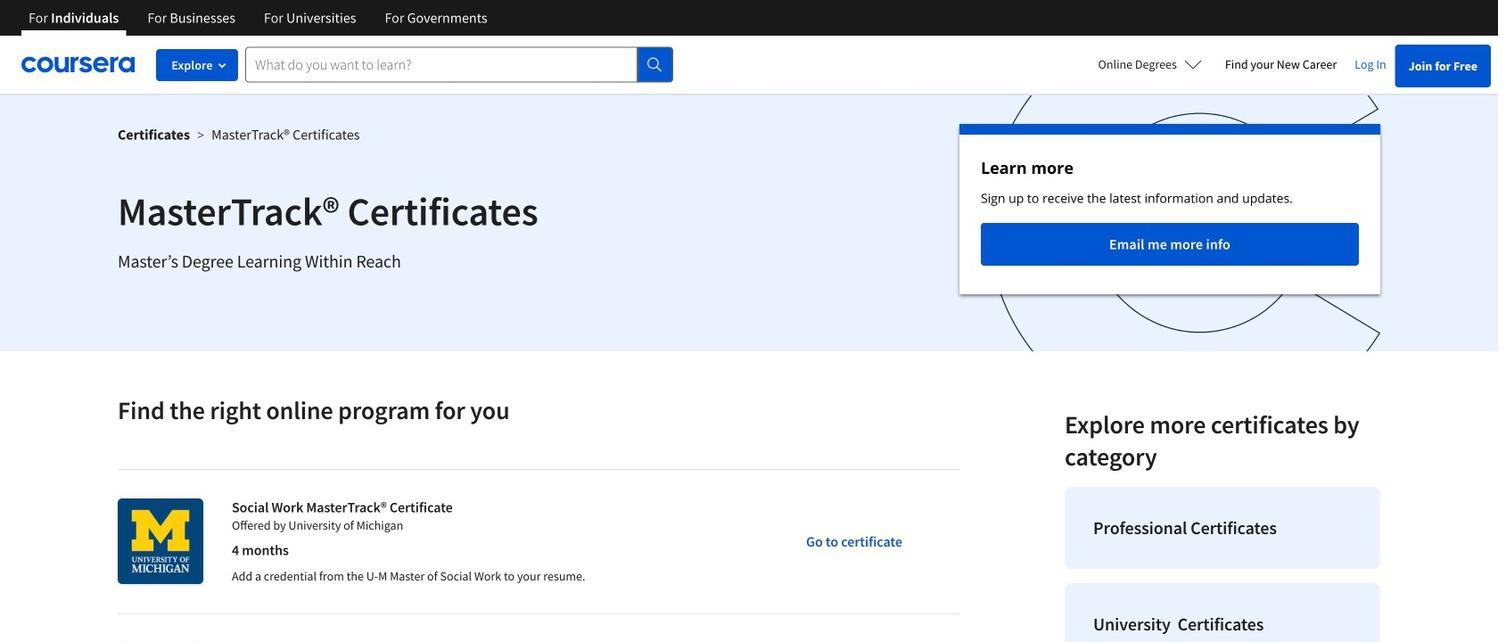 Task type: locate. For each thing, give the bounding box(es) containing it.
What do you want to learn? text field
[[245, 47, 638, 83]]

coursera image
[[21, 50, 135, 79]]

list
[[1058, 480, 1388, 642]]

status
[[960, 124, 1381, 294]]

None search field
[[245, 47, 673, 83]]

university of michigan image
[[118, 499, 203, 584]]



Task type: describe. For each thing, give the bounding box(es) containing it.
banner navigation
[[14, 0, 502, 36]]



Task type: vqa. For each thing, say whether or not it's contained in the screenshot.
Coursera image
yes



